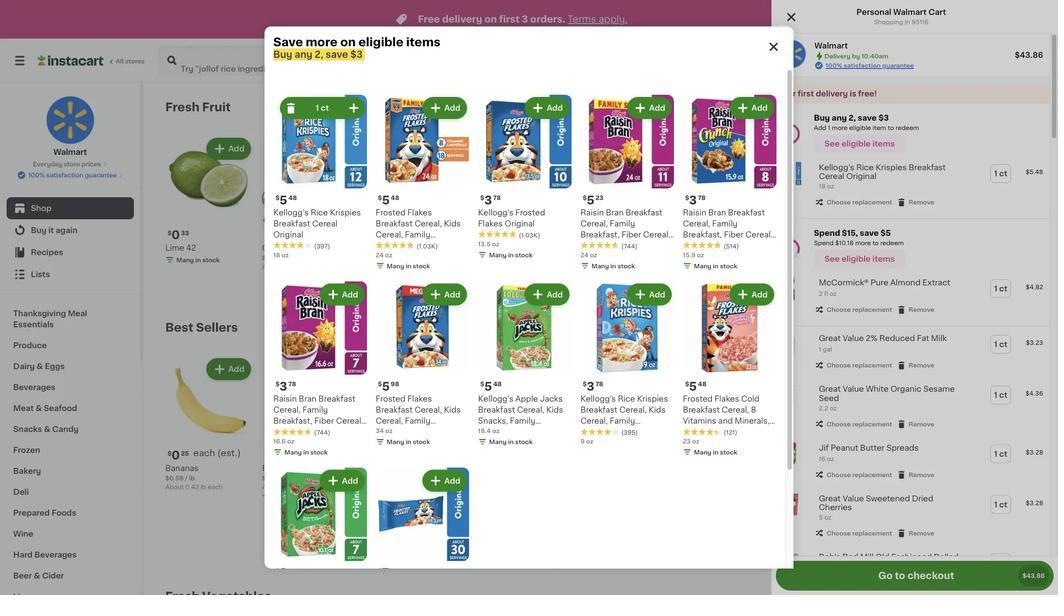 Task type: locate. For each thing, give the bounding box(es) containing it.
remove button up view all (30+)
[[897, 305, 935, 315]]

choose replacement
[[827, 199, 893, 205], [827, 307, 893, 313], [827, 363, 893, 369], [827, 421, 893, 427], [827, 472, 893, 478], [827, 530, 893, 536]]

flakes inside frosted flakes cold breakfast cereal, 8 vitamins and minerals, kids snacks
[[715, 395, 739, 403]]

2 choose replacement button from the top
[[815, 305, 893, 315]]

2.0
[[282, 264, 292, 270]]

0 vertical spatial items
[[406, 36, 441, 48]]

oz right 13.5
[[492, 241, 499, 247]]

white down great value 2% reduced fat milk 1 gal
[[866, 385, 889, 393]]

5 choose replacement from the top
[[827, 472, 893, 478]]

oz inside great value white organic sesame seed 2.2 oz
[[830, 405, 837, 411]]

$ inside '$ 6 47'
[[846, 230, 850, 236]]

0 inside $ 0 25 each (est.)
[[172, 450, 180, 462]]

container inside raspberries package 12 oz container many in stock
[[666, 255, 696, 261]]

4 product group from the top
[[772, 377, 1050, 436]]

$3 up item
[[879, 114, 889, 122]]

(744) right halos
[[622, 243, 638, 249]]

2 vertical spatial 12
[[966, 476, 974, 483]]

mccormick® pure almond extract 2 fl oz
[[819, 279, 951, 297]]

2 pomegranate from the left
[[843, 266, 895, 274]]

2 choose from the top
[[827, 307, 851, 313]]

2 vertical spatial save
[[860, 229, 879, 237]]

replacement down the jif peanut butter spreads 16 oz
[[853, 472, 893, 478]]

0 vertical spatial to
[[888, 125, 894, 131]]

$5
[[881, 229, 891, 237]]

great for oz
[[819, 385, 841, 393]]

6 product group from the top
[[772, 486, 1050, 545]]

sponsored badge image inside product group
[[843, 285, 877, 291]]

ct left $3.23
[[1000, 341, 1008, 349]]

1 horizontal spatial 18
[[359, 497, 366, 503]]

$ 5 34
[[652, 229, 673, 241]]

redeem down $5
[[881, 240, 904, 246]]

1 wonderful from the left
[[477, 244, 518, 252]]

12 down raspberries on the top
[[650, 255, 656, 261]]

kellogg's inside kellogg's rice krispies breakfast cereal original 18 oz
[[819, 164, 855, 171]]

6 choose from the top
[[827, 530, 851, 536]]

1 vertical spatial items
[[873, 140, 895, 148]]

any inside 'buy any 2, save $3 add 1 more eligible item to redeem'
[[832, 114, 847, 122]]

kellogg's inside the kellogg's frosted flakes original
[[478, 209, 514, 217]]

$1.44 each (estimated) element
[[262, 228, 350, 242]]

kellogg's up the 44
[[273, 209, 309, 217]]

1 vertical spatial free
[[382, 476, 399, 483]]

(1.03k) for 5
[[417, 243, 438, 249]]

great value 2% reduced fat milk button
[[819, 334, 947, 343]]

delivery by 10:40am inside delivery by 10:40am link
[[891, 57, 979, 65]]

2, inside save more on eligible items buy any 2, save $3
[[315, 50, 324, 59]]

arils inside pom wonderful ready-to-eat pomegranate arils 8 oz
[[897, 266, 914, 274]]

0 horizontal spatial (744)
[[314, 430, 330, 436]]

ready- inside the pom wonderful ready-to-eat pomegranate arils 4 oz container
[[456, 255, 484, 263]]

10:40am up 100% satisfaction guarantee link
[[862, 53, 889, 59]]

3 1 ct button from the top
[[991, 336, 1011, 353]]

5 product group from the top
[[772, 436, 1050, 486]]

1 horizontal spatial bran
[[606, 209, 624, 217]]

candy
[[52, 426, 79, 433]]

0 horizontal spatial white
[[359, 487, 382, 494]]

cereal inside kellogg's rice krispies breakfast cereal original 18 oz
[[819, 173, 845, 180]]

jif peanut butter spreads button
[[819, 443, 919, 452]]

fl
[[825, 291, 828, 297], [776, 486, 780, 492]]

0 vertical spatial 12
[[762, 230, 768, 236]]

jumbo cantaloupe many in stock
[[746, 244, 821, 263]]

kellogg's apple jacks breakfast cereal, kids snacks, family breakfast, original
[[478, 395, 563, 436]]

value inside great value sweetened dried cherries 5 oz
[[843, 495, 864, 502]]

0 vertical spatial red
[[359, 255, 375, 263]]

remove button for reduced
[[897, 361, 935, 371]]

$ 5 48 for frosted flakes cold breakfast cereal, 8 vitamins and minerals, kids snacks
[[685, 381, 707, 392]]

value inside great value 2% reduced fat milk 1 gal
[[843, 335, 864, 342]]

about inside the sun harvest seedless red grapes $2.18 / lb about 2.23 lb / package
[[359, 275, 378, 281]]

fiber up $0.28 each (estimated) element
[[315, 417, 334, 425]]

0 horizontal spatial 6
[[456, 486, 460, 492]]

sun harvest seedless red grapes $2.18 / lb about 2.23 lb / package
[[359, 244, 444, 281]]

remove up "fashioned"
[[909, 530, 935, 536]]

12 inside raspberries package 12 oz container many in stock
[[650, 255, 656, 261]]

peanut
[[831, 444, 859, 452]]

replacement for 2%
[[853, 363, 893, 369]]

many in stock
[[489, 252, 533, 258], [176, 257, 220, 263], [387, 263, 430, 269], [592, 263, 635, 269], [694, 263, 738, 269], [951, 275, 995, 281], [387, 439, 430, 445], [489, 439, 533, 445], [284, 449, 328, 455], [694, 449, 738, 455], [273, 495, 317, 501], [467, 497, 510, 503], [951, 508, 995, 514], [370, 508, 414, 514]]

to- down 13.5 oz
[[484, 255, 496, 263]]

48 for kellogg's rice krispies breakfast cereal original
[[289, 195, 297, 201]]

1 horizontal spatial walmart
[[815, 42, 848, 50]]

kellogg's inside kellogg's apple jacks breakfast cereal, kids snacks, family breakfast, original
[[478, 395, 514, 403]]

original inside kellogg's rice krispies breakfast cereal original 18 oz
[[847, 173, 877, 180]]

40
[[746, 486, 755, 492]]

1 horizontal spatial free
[[418, 15, 440, 24]]

krispies down item
[[876, 164, 907, 171]]

$0.28 each (estimated) element
[[262, 449, 350, 463]]

sponsored badge image for 4 oz container
[[456, 285, 489, 291]]

meat
[[13, 405, 34, 412]]

5 choose replacement button from the top
[[815, 470, 893, 480]]

0 horizontal spatial 100% satisfaction guarantee
[[28, 172, 117, 178]]

frosted flakes breakfast cereal, kids cereal, family breakfast, original for $ 5 98
[[376, 395, 461, 436]]

4 choose replacement button from the top
[[815, 419, 893, 429]]

pom inside the pom wonderful ready-to-eat pomegranate arils 4 oz container
[[456, 244, 475, 252]]

1 see eligible items from the top
[[825, 140, 895, 148]]

remove up the spreads
[[909, 421, 935, 427]]

1 ready- from the left
[[456, 255, 484, 263]]

1 remove button from the top
[[897, 197, 935, 207]]

remove for extract
[[909, 307, 935, 313]]

$ 5 48
[[276, 194, 297, 206], [378, 194, 400, 206], [481, 381, 502, 392], [685, 381, 707, 392]]

1 inside great value 2% reduced fat milk 1 gal
[[819, 347, 822, 353]]

prepared foods link
[[7, 503, 134, 524]]

0 horizontal spatial 28
[[278, 451, 286, 457]]

container inside the pom wonderful ready-to-eat pomegranate arils 4 oz container
[[470, 277, 500, 283]]

white inside great value grade aa cage free large white eggs 18 oz
[[359, 487, 382, 494]]

2 wonderful from the left
[[553, 244, 593, 252]]

oz inside great value sweetened dried cherries 5 oz
[[825, 514, 832, 520]]

1 choose replacement from the top
[[827, 199, 893, 205]]

0 horizontal spatial 34
[[376, 428, 384, 434]]

1 promotion-wrapper element from the top
[[772, 104, 1050, 219]]

2 remove button from the top
[[897, 305, 935, 315]]

free delivery on first 3 orders. terms apply.
[[418, 15, 628, 24]]

1 spend from the top
[[814, 229, 841, 237]]

2 horizontal spatial 12
[[966, 476, 974, 483]]

many in stock inside product group
[[951, 508, 995, 514]]

0 horizontal spatial 2,
[[315, 50, 324, 59]]

$ inside $ 0 28 each (est.)
[[264, 451, 268, 457]]

2 horizontal spatial rice
[[857, 164, 874, 171]]

1 horizontal spatial snacks
[[702, 428, 730, 436]]

buy down save in the left of the page
[[273, 50, 292, 59]]

fat
[[917, 335, 930, 342]]

24 oz up the peel at the right top of the page
[[581, 252, 597, 258]]

1 horizontal spatial 12
[[762, 230, 768, 236]]

3
[[522, 15, 528, 24], [485, 194, 492, 206], [689, 194, 697, 206], [753, 229, 760, 241], [280, 381, 287, 392], [587, 381, 595, 392], [280, 567, 287, 579]]

2 see eligible items button from the top
[[814, 250, 906, 269]]

1 vertical spatial red
[[843, 553, 859, 561]]

0 horizontal spatial cereal
[[312, 220, 338, 228]]

6 remove from the top
[[909, 530, 935, 536]]

arils
[[510, 266, 527, 274], [897, 266, 914, 274]]

see eligible items for mccormick®
[[825, 255, 895, 263]]

4 replacement from the top
[[853, 421, 893, 427]]

4 choose replacement from the top
[[827, 421, 893, 427]]

bananas
[[295, 244, 328, 252], [165, 465, 199, 472]]

in down 0.22
[[292, 495, 298, 501]]

pomegranate for pom wonderful ready-to-eat pomegranate arils 4 oz container
[[456, 266, 508, 274]]

each up tomato
[[290, 449, 312, 458]]

4 remove from the top
[[909, 421, 935, 427]]

free
[[418, 15, 440, 24], [382, 476, 399, 483]]

great up cherries
[[819, 495, 841, 502]]

oz up 2.0
[[282, 252, 289, 258]]

kellogg's up 13.5 oz
[[478, 209, 514, 217]]

2 see from the top
[[825, 255, 840, 263]]

0 vertical spatial all
[[922, 103, 931, 111]]

choose down mccormick®
[[827, 307, 851, 313]]

saint
[[779, 57, 801, 65]]

product group containing 7
[[376, 468, 469, 595]]

18
[[819, 183, 826, 189], [273, 252, 280, 258], [359, 497, 366, 503]]

items inside save more on eligible items buy any 2, save $3
[[406, 36, 441, 48]]

3 choose from the top
[[827, 363, 851, 369]]

great inside great value grade aa cage free large white eggs 18 oz
[[359, 465, 381, 472]]

breakfast, inside kellogg's rice krispies breakfast cereal, kids cereal, family breakfast, original
[[581, 428, 620, 436]]

1 view from the top
[[901, 103, 920, 111]]

100% satisfaction guarantee up free!
[[826, 63, 915, 69]]

1 vertical spatial buy
[[814, 114, 830, 122]]

1 horizontal spatial eat
[[883, 255, 896, 263]]

walmart up james
[[815, 42, 848, 50]]

view for 5
[[901, 324, 920, 331]]

ready- for pom wonderful ready-to-eat pomegranate arils 4 oz container
[[456, 255, 484, 263]]

raisin bran breakfast cereal, family breakfast, fiber cereal, original for 16.6 oz
[[273, 395, 363, 436]]

many in stock button
[[940, 136, 1028, 284]]

1 all from the top
[[922, 103, 931, 111]]

rice for 3
[[618, 395, 635, 403]]

lime
[[165, 244, 184, 252]]

buy it again link
[[7, 219, 134, 241]]

12 up jumbo
[[762, 230, 768, 236]]

2 remove from the top
[[909, 307, 935, 313]]

1 choose from the top
[[827, 199, 851, 205]]

cider
[[42, 572, 64, 580]]

0 horizontal spatial $3
[[351, 50, 363, 59]]

0 vertical spatial rice
[[857, 164, 874, 171]]

8
[[843, 277, 847, 283], [751, 406, 757, 414]]

flakes
[[408, 209, 432, 217], [478, 220, 503, 228], [408, 395, 432, 403], [715, 395, 739, 403]]

2 eat from the left
[[883, 255, 896, 263]]

0 vertical spatial white
[[866, 385, 889, 393]]

48 up "snacks,"
[[493, 381, 502, 387]]

see eligible items down 'spend $15, save $5 spend $10.18 more to redeem'
[[825, 255, 895, 263]]

(1.03k)
[[519, 232, 541, 238], [417, 243, 438, 249]]

1 vertical spatial guarantee
[[85, 172, 117, 178]]

0 vertical spatial 2,
[[315, 50, 324, 59]]

choose replacement for white
[[827, 421, 893, 427]]

ready- inside pom wonderful ready-to-eat pomegranate arils 8 oz
[[843, 255, 872, 263]]

bananas down $1.44 each (estimated) element
[[295, 244, 328, 252]]

0 vertical spatial 23
[[596, 195, 604, 201]]

frosted flakes breakfast cereal, kids cereal, family breakfast, original for $ 5 48
[[376, 209, 461, 250]]

5 1 ct button from the top
[[991, 445, 1011, 463]]

11 button
[[992, 47, 1037, 74]]

2 see eligible items from the top
[[825, 255, 895, 263]]

guarantee down the prices
[[85, 172, 117, 178]]

more inside 'spend $15, save $5 spend $10.18 more to redeem'
[[856, 240, 871, 246]]

(est.) inside $1.44 each (estimated) element
[[312, 229, 335, 237]]

5 remove from the top
[[909, 472, 935, 478]]

great value sweetened dried cherries image
[[778, 493, 802, 516]]

0 vertical spatial $3.28
[[1026, 449, 1044, 455]]

choose replacement up 2%
[[827, 307, 893, 313]]

james
[[803, 57, 832, 65]]

more inside save more on eligible items buy any 2, save $3
[[306, 36, 338, 48]]

1 horizontal spatial 2,
[[849, 114, 856, 122]]

2,
[[315, 50, 324, 59], [849, 114, 856, 122]]

ct for mccormick® pure almond extract
[[1000, 285, 1008, 293]]

family inside kellogg's apple jacks breakfast cereal, kids snacks, family breakfast, original
[[510, 417, 536, 425]]

34 inside $ 5 34
[[665, 230, 673, 236]]

0 vertical spatial spend
[[814, 229, 841, 237]]

0 left 25
[[172, 450, 180, 462]]

fl right 16.9 on the bottom right of the page
[[776, 486, 780, 492]]

remove for breakfast
[[909, 199, 935, 205]]

0 horizontal spatial 18
[[273, 252, 280, 258]]

pom inside pom wonderful ready-to-eat pomegranate arils 8 oz
[[843, 244, 863, 252]]

eat inside pom wonderful ready-to-eat pomegranate arils 8 oz
[[883, 255, 896, 263]]

2 vertical spatial krispies
[[637, 395, 668, 403]]

choose replacement down 2%
[[827, 363, 893, 369]]

1 vertical spatial container
[[470, 277, 500, 283]]

soft
[[964, 465, 981, 472]]

personal
[[857, 8, 892, 16]]

cart
[[929, 8, 947, 16]]

seedless
[[408, 244, 444, 252]]

view for 6
[[901, 103, 920, 111]]

0 horizontal spatial walmart
[[54, 148, 87, 156]]

0 vertical spatial frosted flakes breakfast cereal, kids cereal, family breakfast, original
[[376, 209, 461, 250]]

rice up (395)
[[618, 395, 635, 403]]

(est.) up '(397)'
[[312, 229, 335, 237]]

24 for raisin bran breakfast cereal, family breakfast, fiber cereal, original
[[581, 252, 589, 258]]

3 replacement from the top
[[853, 363, 893, 369]]

family up seedless
[[405, 231, 431, 239]]

2 pom from the left
[[843, 244, 863, 252]]

choose
[[827, 199, 851, 205], [827, 307, 851, 313], [827, 363, 851, 369], [827, 421, 851, 427], [827, 472, 851, 478], [827, 530, 851, 536]]

3 wonderful from the left
[[865, 244, 905, 252]]

1 ct left $5.48
[[995, 170, 1008, 178]]

kellogg's rice krispies breakfast cereal original image
[[778, 162, 802, 185]]

item carousel region containing best sellers
[[165, 316, 1028, 577]]

bran for 24 oz
[[606, 209, 624, 217]]

1 pom from the left
[[456, 244, 475, 252]]

1 horizontal spatial delivery by 10:40am
[[891, 57, 979, 65]]

great value white organic sesame seed image
[[778, 384, 802, 407]]

kellogg's inside kellogg's rice krispies breakfast cereal, kids cereal, family breakfast, original
[[581, 395, 616, 403]]

2 promotion-wrapper element from the top
[[772, 219, 1050, 326]]

0 horizontal spatial eggs
[[45, 363, 65, 370]]

1 vertical spatial 100%
[[28, 172, 45, 178]]

product group containing /pkg (est.)
[[359, 136, 447, 282]]

choose replacement button down mccormick®
[[815, 305, 893, 315]]

promotion-wrapper element containing spend $15, save $5
[[772, 219, 1050, 326]]

remove button up "fashioned"
[[897, 528, 935, 538]]

bakery
[[13, 468, 41, 475]]

many in stock down thomas' original english muffins 6 ct
[[467, 497, 510, 503]]

$ 5 48 for frosted flakes breakfast cereal, kids cereal, family breakfast, original
[[378, 194, 400, 206]]

1 ct button down the (5.29k)
[[991, 496, 1011, 513]]

fruit
[[202, 101, 231, 113]]

choose replacement for almond
[[827, 307, 893, 313]]

1 horizontal spatial fiber
[[622, 231, 641, 239]]

raisin for 24
[[581, 209, 604, 217]]

ct
[[321, 104, 329, 112], [1000, 170, 1008, 178], [1000, 285, 1008, 293], [1000, 341, 1008, 349], [1000, 392, 1008, 399], [1000, 450, 1008, 458], [462, 486, 468, 492], [1000, 501, 1008, 509]]

many in stock down great value grade aa cage free large white eggs 18 oz
[[370, 508, 414, 514]]

1 24 from the left
[[376, 252, 384, 258]]

sponsored badge image
[[456, 285, 489, 291], [843, 285, 877, 291], [456, 508, 489, 514], [553, 563, 586, 570]]

2 choose replacement from the top
[[827, 307, 893, 313]]

delivery
[[442, 15, 482, 24], [816, 90, 848, 98]]

2 all from the top
[[922, 324, 931, 331]]

redeem inside 'spend $15, save $5 spend $10.18 more to redeem'
[[881, 240, 904, 246]]

beer & cider
[[13, 572, 64, 580]]

value inside great value white organic sesame seed 2.2 oz
[[843, 385, 864, 393]]

bob's red mill old fashioned rolled oats, organic button
[[819, 553, 965, 570]]

remove down kellogg's rice krispies breakfast cereal original "button"
[[909, 199, 935, 205]]

$0.72
[[262, 255, 279, 261]]

any inside save more on eligible items buy any 2, save $3
[[295, 50, 313, 59]]

see eligible items button for kellogg's
[[814, 135, 906, 153]]

walmart inside personal walmart cart shopping in 95116
[[894, 8, 927, 16]]

kellogg's for kellogg's rice krispies breakfast cereal, kids cereal, family breakfast, original
[[581, 395, 616, 403]]

jif peanut butter spreads image
[[778, 442, 802, 466]]

choose for great value white organic sesame seed
[[827, 421, 851, 427]]

remove button up dried on the right bottom of the page
[[897, 470, 935, 480]]

1 inside 'buy any 2, save $3 add 1 more eligible item to redeem'
[[828, 125, 831, 131]]

rice inside kellogg's rice krispies breakfast cereal, kids cereal, family breakfast, original
[[618, 395, 635, 403]]

2 frosted flakes breakfast cereal, kids cereal, family breakfast, original from the top
[[376, 395, 461, 436]]

1 see from the top
[[825, 140, 840, 148]]

5 replacement from the top
[[853, 472, 893, 478]]

instacart logo image
[[37, 54, 104, 67]]

1 inside buy any 2, save $3 dialog
[[316, 104, 319, 112]]

everyday
[[33, 161, 62, 167]]

1 horizontal spatial cereal
[[819, 173, 845, 180]]

0 horizontal spatial (1.03k)
[[417, 243, 438, 249]]

in down "15.9"
[[680, 266, 685, 272]]

(744) for 5
[[622, 243, 638, 249]]

1 horizontal spatial 10:40am
[[942, 57, 979, 65]]

1 see eligible items button from the top
[[814, 135, 906, 153]]

5 lb
[[553, 277, 564, 283]]

delivery by 10:40am down 95116
[[891, 57, 979, 65]]

2 vertical spatial 18
[[359, 497, 366, 503]]

organic inside "bob's red mill old fashioned rolled oats, organic"
[[842, 562, 873, 570]]

3 inside 'item carousel' region
[[753, 229, 760, 241]]

oz inside pom wonderful ready-to-eat pomegranate arils 8 oz
[[849, 277, 856, 283]]

bakery link
[[7, 461, 134, 482]]

item carousel region
[[165, 96, 1028, 308], [165, 316, 1028, 577]]

2 item carousel region from the top
[[165, 316, 1028, 577]]

pomegranate inside pom wonderful ready-to-eat pomegranate arils 8 oz
[[843, 266, 895, 274]]

$ 5 48 for kellogg's apple jacks breakfast cereal, kids snacks, family breakfast, original
[[481, 381, 502, 392]]

each (est.)
[[288, 229, 335, 237]]

18 oz
[[273, 252, 289, 258]]

product group
[[772, 155, 1050, 214], [772, 271, 1050, 322], [772, 326, 1050, 377], [772, 377, 1050, 436], [772, 436, 1050, 486], [772, 486, 1050, 545]]

48 for kellogg's apple jacks breakfast cereal, kids snacks, family breakfast, original
[[493, 381, 502, 387]]

48 up kellogg's rice krispies breakfast cereal original
[[289, 195, 297, 201]]

1 horizontal spatial rice
[[618, 395, 635, 403]]

and
[[719, 417, 733, 425]]

12
[[762, 230, 768, 236], [650, 255, 656, 261], [966, 476, 974, 483]]

2 $3.28 from the top
[[1026, 500, 1044, 506]]

$3.28 for dried
[[1026, 500, 1044, 506]]

buy for buy it again
[[31, 227, 47, 234]]

2 horizontal spatial to-
[[872, 255, 883, 263]]

prepared
[[13, 509, 50, 517]]

0 vertical spatial redeem
[[896, 125, 920, 131]]

lb
[[285, 255, 290, 261], [293, 264, 299, 270], [381, 266, 387, 272], [394, 275, 400, 281], [558, 277, 564, 283], [189, 475, 195, 481], [283, 475, 289, 481], [201, 484, 206, 490], [297, 484, 303, 490]]

remove kellogg's rice krispies breakfast cereal original image
[[284, 101, 298, 115]]

about down $1.27
[[262, 484, 281, 490]]

6 choose replacement button from the top
[[815, 528, 893, 538]]

eat inside the pom wonderful ready-to-eat pomegranate arils 4 oz container
[[496, 255, 509, 263]]

(744) for 3
[[314, 430, 330, 436]]

replacement for almond
[[853, 307, 893, 313]]

kids
[[444, 220, 461, 228], [444, 406, 461, 414], [649, 406, 666, 414], [546, 406, 563, 414], [683, 428, 700, 436]]

great inside great value 2% reduced fat milk 1 gal
[[819, 335, 841, 342]]

to- for pom wonderful ready-to-eat pomegranate arils 8 oz
[[872, 255, 883, 263]]

$3 inside 'buy any 2, save $3 add 1 more eligible item to redeem'
[[879, 114, 889, 122]]

1 ct for great value white organic sesame seed
[[995, 392, 1008, 399]]

None search field
[[158, 45, 539, 76]]

original inside kellogg's apple jacks breakfast cereal, kids snacks, family breakfast, original
[[519, 428, 549, 436]]

1 horizontal spatial ready-
[[843, 255, 872, 263]]

buy any 2, save $3 dialog
[[265, 26, 794, 595]]

spend up $10.18
[[814, 229, 841, 237]]

0 vertical spatial 28
[[472, 230, 480, 236]]

0 horizontal spatial to
[[873, 240, 879, 246]]

best
[[165, 322, 193, 333]]

5 choose from the top
[[827, 472, 851, 478]]

2 horizontal spatial buy
[[814, 114, 830, 122]]

(40+)
[[933, 103, 954, 111]]

red left mill
[[843, 553, 859, 561]]

value for sweetened
[[843, 495, 864, 502]]

1 vertical spatial satisfaction
[[46, 172, 83, 178]]

0 horizontal spatial 23
[[596, 195, 604, 201]]

1 vertical spatial 28
[[278, 451, 286, 457]]

in down seedless,
[[611, 263, 616, 269]]

6 remove button from the top
[[897, 528, 935, 538]]

48 up '/pkg'
[[391, 195, 400, 201]]

fl inside great value purified drinking water 40 x 16.9 fl oz
[[776, 486, 780, 492]]

$4.82
[[1026, 284, 1044, 290]]

organic left sesame
[[891, 385, 922, 393]]

1 ct for mccormick® pure almond extract
[[995, 285, 1008, 293]]

0 vertical spatial buy
[[273, 50, 292, 59]]

on
[[485, 15, 497, 24], [340, 36, 356, 48]]

satisfaction down everyday store prices
[[46, 172, 83, 178]]

many up the $3.92 "element"
[[489, 439, 507, 445]]

1 horizontal spatial more
[[832, 125, 848, 131]]

about down "$0.58"
[[165, 484, 184, 490]]

view left (40+) on the top
[[901, 103, 920, 111]]

1 horizontal spatial 6
[[850, 229, 858, 241]]

1 vertical spatial krispies
[[330, 209, 361, 217]]

wonderful inside pom wonderful ready-to-eat pomegranate arils 8 oz
[[865, 244, 905, 252]]

1 horizontal spatial 8
[[843, 277, 847, 283]]

limited time offer region
[[0, 0, 1026, 39]]

1 vertical spatial (744)
[[314, 430, 330, 436]]

18 right kellogg's rice krispies breakfast cereal original image at top
[[819, 183, 826, 189]]

original inside thomas' original english muffins 6 ct
[[491, 465, 521, 472]]

breakfast inside kellogg's rice krispies breakfast cereal original 18 oz
[[909, 164, 946, 171]]

$2.18
[[359, 266, 375, 272]]

1 vertical spatial bananas
[[165, 465, 199, 472]]

1 ct button for great value sweetened dried cherries
[[991, 496, 1011, 513]]

3 product group from the top
[[772, 326, 1050, 377]]

raisin down $ 5 23
[[581, 209, 604, 217]]

1 eat from the left
[[496, 255, 509, 263]]

each right 0.43 at left
[[208, 484, 223, 490]]

kids inside frosted flakes cold breakfast cereal, 8 vitamins and minerals, kids snacks
[[683, 428, 700, 436]]

0 horizontal spatial 100%
[[28, 172, 45, 178]]

2 24 oz from the left
[[581, 252, 597, 258]]

raisin bran breakfast cereal, family breakfast, fiber cereal, original
[[581, 209, 671, 250], [683, 209, 773, 250], [273, 395, 363, 436]]

remove down fat
[[909, 363, 935, 369]]

product group
[[273, 95, 367, 259], [376, 95, 469, 273], [478, 95, 572, 261], [581, 95, 674, 273], [683, 95, 777, 273], [165, 136, 253, 267], [262, 136, 350, 271], [359, 136, 447, 282], [456, 136, 544, 294], [553, 136, 641, 285], [650, 136, 738, 275], [746, 136, 835, 267], [843, 136, 931, 294], [273, 281, 367, 459], [376, 281, 469, 449], [478, 281, 572, 449], [581, 281, 674, 446], [683, 281, 777, 459], [165, 356, 253, 492], [262, 356, 350, 505], [359, 356, 447, 518], [456, 356, 544, 517], [553, 356, 641, 572], [650, 356, 738, 517], [746, 356, 835, 494], [843, 356, 931, 494], [940, 356, 1028, 527], [273, 468, 367, 595], [376, 468, 469, 595]]

roma
[[262, 465, 285, 472]]

1 horizontal spatial raisin
[[581, 209, 604, 217]]

more down 47
[[856, 240, 871, 246]]

great for white
[[359, 465, 381, 472]]

1 horizontal spatial container
[[666, 255, 696, 261]]

rice inside kellogg's rice krispies breakfast cereal original
[[311, 209, 328, 217]]

1 $3.28 from the top
[[1026, 449, 1044, 455]]

rice down item
[[857, 164, 874, 171]]

1 vertical spatial 6
[[456, 486, 460, 492]]

0 vertical spatial view
[[901, 103, 920, 111]]

see eligible items
[[825, 140, 895, 148], [825, 255, 895, 263]]

oats,
[[819, 562, 840, 570]]

1 ct button left $4.36
[[991, 387, 1011, 404]]

1 item carousel region from the top
[[165, 96, 1028, 308]]

& for meat
[[36, 405, 42, 412]]

all up fat
[[922, 324, 931, 331]]

0 vertical spatial $3
[[351, 50, 363, 59]]

krispies up (395)
[[637, 395, 668, 403]]

oz right 16
[[827, 456, 834, 462]]

(5.29k)
[[981, 488, 1004, 494]]

1 vertical spatial $3
[[879, 114, 889, 122]]

1 replacement from the top
[[853, 199, 893, 205]]

oz inside raspberries package 12 oz container many in stock
[[658, 255, 665, 261]]

remove for reduced
[[909, 363, 935, 369]]

2 horizontal spatial krispies
[[876, 164, 907, 171]]

replacement down mccormick® pure almond extract 2 fl oz at right
[[853, 307, 893, 313]]

1 pomegranate from the left
[[456, 266, 508, 274]]

5 up the 44
[[280, 194, 287, 206]]

dairy & eggs
[[13, 363, 65, 370]]

1 vertical spatial 100% satisfaction guarantee
[[28, 172, 117, 178]]

6 1 ct button from the top
[[991, 496, 1011, 513]]

24 oz for frosted flakes breakfast cereal, kids cereal, family breakfast, original
[[376, 252, 393, 258]]

original inside kellogg's rice krispies breakfast cereal, kids cereal, family breakfast, original
[[622, 428, 652, 436]]

5 down cherries
[[819, 514, 823, 520]]

0 vertical spatial 34
[[665, 230, 673, 236]]

78 for (395)
[[596, 381, 604, 387]]

0 horizontal spatial raisin
[[273, 395, 297, 403]]

breakfast,
[[581, 231, 620, 239], [683, 231, 722, 239], [376, 242, 415, 250], [273, 417, 313, 425], [376, 428, 415, 436], [581, 428, 620, 436], [478, 428, 517, 436]]

remove for spreads
[[909, 472, 935, 478]]

any down your first delivery is free!
[[832, 114, 847, 122]]

0 vertical spatial 100%
[[826, 63, 843, 69]]

choose replacement up jif peanut butter spreads button
[[827, 421, 893, 427]]

$4.86 per package (estimated) element
[[359, 228, 447, 242]]

1 24 oz from the left
[[376, 252, 393, 258]]

3 remove from the top
[[909, 363, 935, 369]]

78 for (1.03k)
[[493, 195, 501, 201]]

1 1 ct button from the top
[[991, 165, 1011, 182]]

rice inside kellogg's rice krispies breakfast cereal original 18 oz
[[857, 164, 874, 171]]

kellogg's for kellogg's frosted flakes original
[[478, 209, 514, 217]]

2 24 from the left
[[581, 252, 589, 258]]

stock inside product group
[[977, 508, 995, 514]]

promotion-wrapper element
[[772, 104, 1050, 219], [772, 219, 1050, 326]]

1 vertical spatial to
[[873, 240, 879, 246]]

1 ct button for great value 2% reduced fat milk
[[991, 336, 1011, 353]]

2 replacement from the top
[[853, 307, 893, 313]]

wonderful inside the pom wonderful ready-to-eat pomegranate arils 4 oz container
[[477, 244, 518, 252]]

ground,
[[892, 465, 924, 472]]

6 choose replacement from the top
[[827, 530, 893, 536]]

24 oz
[[376, 252, 393, 258], [581, 252, 597, 258]]

wonderful down $5
[[865, 244, 905, 252]]

milk
[[931, 335, 947, 342]]

product group containing angel soft toilet paper, 12 mega rolls
[[940, 356, 1028, 527]]

great inside great value purified drinking water 40 x 16.9 fl oz
[[746, 465, 768, 472]]

to- inside the pom wonderful ready-to-eat pomegranate arils 4 oz container
[[484, 255, 496, 263]]

satisfaction inside button
[[46, 172, 83, 178]]

0 horizontal spatial 8
[[751, 406, 757, 414]]

4 choose from the top
[[827, 421, 851, 427]]

4 remove button from the top
[[897, 419, 935, 429]]

kellogg's for kellogg's rice krispies breakfast cereal original
[[273, 209, 309, 217]]

cereal
[[819, 173, 845, 180], [312, 220, 338, 228]]

2 view from the top
[[901, 324, 920, 331]]

great inside great value sweetened dried cherries 5 oz
[[819, 495, 841, 502]]

1 vertical spatial any
[[832, 114, 847, 122]]

to- inside pom wonderful ready-to-eat pomegranate arils 8 oz
[[872, 255, 883, 263]]

12 for package
[[650, 255, 656, 261]]

1 vertical spatial cereal
[[312, 220, 338, 228]]

ct for great value sweetened dried cherries
[[1000, 501, 1008, 509]]

6 replacement from the top
[[853, 530, 893, 536]]

about inside organic bananas $0.72 / lb about 2.0 lb each
[[262, 264, 281, 270]]

1 product group from the top
[[772, 155, 1050, 214]]

3 choose replacement button from the top
[[815, 361, 893, 371]]

1 vertical spatial frosted flakes breakfast cereal, kids cereal, family breakfast, original
[[376, 395, 461, 436]]

see eligible items down 'buy any 2, save $3 add 1 more eligible item to redeem'
[[825, 140, 895, 148]]

1 choose replacement button from the top
[[815, 197, 893, 207]]

deli link
[[7, 482, 134, 503]]

1 remove from the top
[[909, 199, 935, 205]]

choose for jif peanut butter spreads
[[827, 472, 851, 478]]

48 for frosted flakes cold breakfast cereal, 8 vitamins and minerals, kids snacks
[[698, 381, 707, 387]]

$5.63 element
[[746, 449, 835, 463]]

& for snacks
[[44, 426, 50, 433]]

0 horizontal spatial delivery
[[825, 53, 851, 59]]

sponsored badge image for 6 ct
[[456, 508, 489, 514]]

beef
[[843, 465, 862, 472]]

snacks & candy
[[13, 426, 79, 433]]

many down jumbo
[[758, 257, 775, 263]]

walmart logo image
[[46, 96, 95, 144]]

1 horizontal spatial pomegranate
[[843, 266, 895, 274]]

2 ready- from the left
[[843, 255, 872, 263]]

3 remove button from the top
[[897, 361, 935, 371]]

bananas inside bananas $0.58 / lb about 0.43 lb each
[[165, 465, 199, 472]]

free inside limited time offer region
[[418, 15, 440, 24]]

$3 up increment quantity of kellogg's rice krispies breakfast cereal original "icon"
[[351, 50, 363, 59]]

any down save in the left of the page
[[295, 50, 313, 59]]

value for grade
[[383, 465, 404, 472]]

/
[[281, 255, 283, 261], [377, 266, 379, 272], [401, 275, 404, 281], [185, 475, 188, 481], [279, 475, 282, 481]]

1 vertical spatial 2,
[[849, 114, 856, 122]]

raisin bran breakfast cereal, family breakfast, fiber cereal, original up seedless,
[[581, 209, 671, 250]]

choose replacement for butter
[[827, 472, 893, 478]]

item carousel region containing fresh fruit
[[165, 96, 1028, 308]]

0 vertical spatial bananas
[[295, 244, 328, 252]]

1 vertical spatial on
[[340, 36, 356, 48]]

remove for organic
[[909, 421, 935, 427]]

0 horizontal spatial rice
[[311, 209, 328, 217]]

eat for pom wonderful ready-to-eat pomegranate arils 4 oz container
[[496, 255, 509, 263]]

1 arils from the left
[[510, 266, 527, 274]]

breakfast inside kellogg's apple jacks breakfast cereal, kids snacks, family breakfast, original
[[478, 406, 515, 414]]

10:40am
[[862, 53, 889, 59], [942, 57, 979, 65]]

$
[[276, 195, 280, 201], [378, 195, 382, 201], [583, 195, 587, 201], [481, 195, 485, 201], [685, 195, 689, 201], [168, 230, 172, 236], [264, 230, 268, 236], [749, 230, 753, 236], [846, 230, 850, 236], [652, 230, 656, 236], [276, 381, 280, 387], [378, 381, 382, 387], [583, 381, 587, 387], [481, 381, 485, 387], [685, 381, 689, 387], [168, 451, 172, 457], [264, 451, 268, 457], [846, 451, 850, 457], [276, 568, 280, 574], [378, 568, 382, 574]]

remove up dried on the right bottom of the page
[[909, 472, 935, 478]]

2 arils from the left
[[897, 266, 914, 274]]

1 horizontal spatial 100%
[[826, 63, 843, 69]]

cereal inside kellogg's rice krispies breakfast cereal original
[[312, 220, 338, 228]]

1 ct button for mccormick® pure almond extract
[[991, 280, 1011, 298]]

1 ct left $3.23
[[995, 341, 1008, 349]]

eat down 13.5 oz
[[496, 255, 509, 263]]

choose replacement button for 2%
[[815, 361, 893, 371]]

all
[[116, 58, 124, 64]]

2 horizontal spatial to
[[895, 571, 906, 581]]

0 horizontal spatial bran
[[299, 395, 317, 403]]

pomegranate inside the pom wonderful ready-to-eat pomegranate arils 4 oz container
[[456, 266, 508, 274]]

23 up $6.97 element
[[596, 195, 604, 201]]

remove
[[909, 199, 935, 205], [909, 307, 935, 313], [909, 363, 935, 369], [909, 421, 935, 427], [909, 472, 935, 478], [909, 530, 935, 536]]

choose up $15,
[[827, 199, 851, 205]]

each inside organic bananas $0.72 / lb about 2.0 lb each
[[301, 264, 316, 270]]

all
[[922, 103, 931, 111], [922, 324, 931, 331]]

100% satisfaction guarantee inside button
[[28, 172, 117, 178]]

many down 13.5 oz
[[489, 252, 507, 258]]

4 1 ct button from the top
[[991, 387, 1011, 404]]

/ up 2.0
[[281, 255, 283, 261]]

frosted inside the kellogg's frosted flakes original
[[516, 209, 545, 217]]

3 choose replacement from the top
[[827, 363, 893, 369]]

free!
[[859, 90, 877, 98]]

bran for 15.9 oz
[[709, 209, 726, 217]]

stock
[[515, 252, 533, 258], [202, 257, 220, 263], [784, 257, 801, 263], [413, 263, 430, 269], [618, 263, 635, 269], [720, 263, 738, 269], [687, 266, 704, 272], [977, 275, 995, 281], [413, 439, 430, 445], [515, 439, 533, 445], [311, 449, 328, 455], [720, 449, 738, 455], [299, 495, 317, 501], [493, 497, 510, 503], [977, 508, 995, 514], [396, 508, 414, 514]]

$15,
[[842, 229, 858, 237]]

2 product group from the top
[[772, 271, 1050, 322]]

oz down cage
[[367, 497, 375, 503]]

rice for 5
[[311, 209, 328, 217]]

increment quantity of kellogg's rice krispies breakfast cereal original image
[[347, 101, 360, 115]]

ct up toilet
[[1000, 450, 1008, 458]]

$ inside $ 0 33
[[168, 230, 172, 236]]

1 frosted flakes breakfast cereal, kids cereal, family breakfast, original from the top
[[376, 209, 461, 250]]

2 horizontal spatial raisin
[[683, 209, 707, 217]]

5 remove button from the top
[[897, 470, 935, 480]]

white inside great value white organic sesame seed 2.2 oz
[[866, 385, 889, 393]]

satisfaction
[[844, 63, 881, 69], [46, 172, 83, 178]]

$43.86
[[1015, 51, 1044, 59], [1023, 573, 1045, 579]]

$ 5 48 for kellogg's rice krispies breakfast cereal original
[[276, 194, 297, 206]]

2 1 ct button from the top
[[991, 280, 1011, 298]]

0 vertical spatial first
[[499, 15, 520, 24]]

& inside "link"
[[36, 405, 42, 412]]

1 ct for kellogg's rice krispies breakfast cereal original
[[995, 170, 1008, 178]]

product group containing great value 2% reduced fat milk
[[772, 326, 1050, 377]]

0 horizontal spatial krispies
[[330, 209, 361, 217]]



Task type: vqa. For each thing, say whether or not it's contained in the screenshot.
80%/20%
yes



Task type: describe. For each thing, give the bounding box(es) containing it.
original inside kellogg's rice krispies breakfast cereal original
[[273, 231, 303, 239]]

vitamins
[[683, 417, 717, 425]]

save more on eligible items buy any 2, save $3
[[273, 36, 441, 59]]

/ right "$2.18"
[[377, 266, 379, 272]]

1237 east saint james street
[[738, 57, 860, 65]]

organic inside organic bananas $0.72 / lb about 2.0 lb each
[[262, 244, 293, 252]]

hard beverages link
[[7, 545, 134, 566]]

$22.18 element
[[650, 449, 738, 463]]

0 horizontal spatial by
[[852, 53, 860, 59]]

family up grade
[[405, 417, 431, 425]]

(397)
[[314, 243, 330, 249]]

5 left 72
[[850, 450, 857, 462]]

see for spend
[[825, 255, 840, 263]]

great value 2% reduced fat milk image
[[778, 333, 802, 356]]

5 down easy-
[[553, 277, 557, 283]]

in down package
[[713, 263, 719, 269]]

8 inside pom wonderful ready-to-eat pomegranate arils 8 oz
[[843, 277, 847, 283]]

pom wonderful ready-to-eat pomegranate arils 4 oz container
[[456, 244, 527, 283]]

lb right 2.23
[[394, 275, 400, 281]]

$5.48
[[1026, 169, 1044, 175]]

replacement for krispies
[[853, 199, 893, 205]]

0 horizontal spatial delivery by 10:40am
[[825, 53, 889, 59]]

6 inside thomas' original english muffins 6 ct
[[456, 486, 460, 492]]

meal
[[68, 310, 87, 318]]

breakfast inside kellogg's rice krispies breakfast cereal original
[[273, 220, 310, 228]]

all for 6
[[922, 103, 931, 111]]

18 inside kellogg's rice krispies breakfast cereal original 18 oz
[[819, 183, 826, 189]]

many in stock up tomato
[[284, 449, 328, 455]]

x
[[756, 486, 760, 492]]

many in stock down 34 oz
[[387, 439, 430, 445]]

mccormick® pure almond extract button
[[819, 279, 951, 287]]

choose replacement for 2%
[[827, 363, 893, 369]]

great for gal
[[819, 335, 841, 342]]

delivery inside limited time offer region
[[442, 15, 482, 24]]

ct for kellogg's rice krispies breakfast cereal original
[[1000, 170, 1008, 178]]

many down 34 oz
[[387, 439, 404, 445]]

drinking
[[746, 476, 779, 483]]

organic up the 44
[[263, 217, 288, 223]]

many down 0.22
[[273, 495, 291, 501]]

98
[[391, 381, 399, 387]]

product group containing kellogg's rice krispies breakfast cereal original
[[772, 155, 1050, 214]]

lb up 0.43 at left
[[189, 475, 195, 481]]

original inside the kellogg's frosted flakes original
[[505, 220, 535, 228]]

each right the 44
[[288, 229, 310, 237]]

oz right "15.9"
[[697, 252, 704, 258]]

about inside roma tomato $1.27 / lb about 0.22 lb each
[[262, 484, 281, 490]]

seafood
[[44, 405, 77, 412]]

1 ct button for jif peanut butter spreads
[[991, 445, 1011, 463]]

guarantee inside button
[[85, 172, 117, 178]]

1 vertical spatial beverages
[[34, 551, 77, 559]]

walmart image
[[778, 40, 806, 68]]

each inside $ 0 25 each (est.)
[[193, 449, 215, 458]]

$ inside the $ 7 13
[[378, 568, 382, 574]]

arils for pom wonderful ready-to-eat pomegranate arils 4 oz container
[[510, 266, 527, 274]]

see for buy
[[825, 140, 840, 148]]

1 left $4.36
[[995, 392, 998, 399]]

product group containing great value sweetened dried cherries
[[772, 486, 1050, 545]]

0.43
[[185, 484, 199, 490]]

lb right 2.0
[[293, 264, 299, 270]]

remove for dried
[[909, 530, 935, 536]]

product group containing 6
[[843, 136, 931, 294]]

many down 23 oz
[[694, 449, 712, 455]]

0 vertical spatial eggs
[[45, 363, 65, 370]]

in down the kellogg's frosted flakes original
[[508, 252, 514, 258]]

many in stock up the $3.92 "element"
[[489, 439, 533, 445]]

ready- for pom wonderful ready-to-eat pomegranate arils 8 oz
[[843, 255, 872, 263]]

items for spend $15, save $5
[[873, 255, 895, 263]]

many down seedless,
[[592, 263, 609, 269]]

family up $0.28 each (estimated) element
[[303, 406, 328, 414]]

replacement for sweetened
[[853, 530, 893, 536]]

organic inside great value white organic sesame seed 2.2 oz
[[891, 385, 922, 393]]

sweet,
[[553, 255, 579, 263]]

oz inside the pom wonderful ready-to-eat pomegranate arils 4 oz container
[[462, 277, 469, 283]]

choose for great value sweetened dried cherries
[[827, 530, 851, 536]]

see eligible items button for mccormick®
[[814, 250, 906, 269]]

1237
[[738, 57, 757, 65]]

many down the 15.9 oz
[[694, 263, 712, 269]]

eligible inside 'buy any 2, save $3 add 1 more eligible item to redeem'
[[850, 125, 871, 131]]

cereal, inside frosted flakes cold breakfast cereal, 8 vitamins and minerals, kids snacks
[[722, 406, 749, 414]]

choose for great value 2% reduced fat milk
[[827, 363, 851, 369]]

to inside 'buy any 2, save $3 add 1 more eligible item to redeem'
[[888, 125, 894, 131]]

orders.
[[530, 15, 566, 24]]

eat for pom wonderful ready-to-eat pomegranate arils 8 oz
[[883, 255, 896, 263]]

16
[[819, 456, 826, 462]]

many in stock inside button
[[951, 275, 995, 281]]

0 vertical spatial guarantee
[[883, 63, 915, 69]]

many down 16.6 oz
[[284, 449, 302, 455]]

oz inside the jif peanut butter spreads 16 oz
[[827, 456, 834, 462]]

prices
[[82, 161, 101, 167]]

bananas inside organic bananas $0.72 / lb about 2.0 lb each
[[295, 244, 328, 252]]

lime 42
[[165, 244, 196, 252]]

$6.97 element
[[553, 228, 641, 242]]

$ 5 72
[[846, 450, 866, 462]]

product group containing jif peanut butter spreads
[[772, 436, 1050, 486]]

many in stock down 42
[[176, 257, 220, 263]]

many down english
[[467, 497, 484, 503]]

oz inside mccormick® pure almond extract 2 fl oz
[[830, 291, 837, 297]]

fresh
[[165, 101, 200, 113]]

oz down harvest
[[385, 252, 393, 258]]

many inside button
[[951, 275, 969, 281]]

in inside raspberries package 12 oz container many in stock
[[680, 266, 685, 272]]

rolls
[[1000, 476, 1019, 483]]

krispies for 5
[[330, 209, 361, 217]]

choose replacement button for white
[[815, 419, 893, 429]]

$ inside $ 1 44
[[264, 230, 268, 236]]

2 spend from the top
[[814, 240, 834, 246]]

buy inside save more on eligible items buy any 2, save $3
[[273, 50, 292, 59]]

1 ct inside buy any 2, save $3 dialog
[[316, 104, 329, 112]]

12 inside 'angel soft toilet paper, 12 mega rolls (5.29k)'
[[966, 476, 974, 483]]

prepared foods
[[13, 509, 76, 517]]

value for purified
[[770, 465, 791, 472]]

1 down the (5.29k)
[[995, 501, 998, 509]]

save inside save more on eligible items buy any 2, save $3
[[326, 50, 348, 59]]

1 left the $4.82
[[995, 285, 998, 293]]

47
[[859, 230, 866, 236]]

13.5 oz
[[478, 241, 499, 247]]

1 ct for jif peanut butter spreads
[[995, 450, 1008, 458]]

red inside the sun harvest seedless red grapes $2.18 / lb about 2.23 lb / package
[[359, 255, 375, 263]]

bob's red mill old fashioned rolled oats, organic image
[[778, 552, 802, 575]]

remove button for organic
[[897, 419, 935, 429]]

to- for pom wonderful ready-to-eat pomegranate arils 4 oz container
[[484, 255, 496, 263]]

95116
[[912, 19, 929, 25]]

18.4
[[478, 428, 491, 434]]

view all (30+) button
[[897, 316, 966, 339]]

$0.58
[[165, 475, 184, 481]]

$ 6 47
[[846, 229, 866, 241]]

raisin bran breakfast cereal, family breakfast, fiber cereal, original for 24 oz
[[581, 209, 671, 250]]

product group containing mccormick® pure almond extract
[[772, 271, 1050, 322]]

each inside $ 0 28 each (est.)
[[290, 449, 312, 458]]

2, inside 'buy any 2, save $3 add 1 more eligible item to redeem'
[[849, 114, 856, 122]]

lists link
[[7, 264, 134, 286]]

1 left $5.48
[[995, 170, 998, 178]]

1 left the 44
[[268, 229, 274, 241]]

breakfast, up halos
[[581, 231, 620, 239]]

value for 2%
[[843, 335, 864, 342]]

choose replacement button for butter
[[815, 470, 893, 480]]

many in stock down package
[[694, 263, 738, 269]]

0 horizontal spatial 10:40am
[[862, 53, 889, 59]]

$1.27
[[262, 475, 278, 481]]

add inside 'buy any 2, save $3 add 1 more eligible item to redeem'
[[814, 125, 827, 131]]

bran for 16.6 oz
[[299, 395, 317, 403]]

choose replacement for krispies
[[827, 199, 893, 205]]

krispies for 3
[[637, 395, 668, 403]]

0 vertical spatial beverages
[[13, 384, 55, 391]]

many down paper,
[[951, 508, 969, 514]]

wonderful inside wonderful halos sweet, seedless, easy-to-peel mandarins
[[553, 244, 593, 252]]

wine link
[[7, 524, 134, 545]]

in down 42
[[195, 257, 201, 263]]

lb right 0.43 at left
[[201, 484, 206, 490]]

oz right 16.6
[[287, 438, 295, 444]]

see eligible items for kellogg's
[[825, 140, 895, 148]]

12 for 3
[[762, 230, 768, 236]]

fiber for 24 oz
[[622, 231, 641, 239]]

go to checkout
[[879, 571, 955, 581]]

recipes link
[[7, 241, 134, 264]]

eggs inside great value grade aa cage free large white eggs 18 oz
[[384, 487, 403, 494]]

1 vertical spatial first
[[798, 90, 814, 98]]

kellogg's frosted flakes original
[[478, 209, 545, 228]]

in down and
[[713, 449, 719, 455]]

lb down easy-
[[558, 277, 564, 283]]

1 ct button for kellogg's rice krispies breakfast cereal original
[[991, 165, 1011, 182]]

buy any 2, save $3 add 1 more eligible item to redeem
[[814, 114, 920, 131]]

many inside jumbo cantaloupe many in stock
[[758, 257, 775, 263]]

choose for kellogg's rice krispies breakfast cereal original
[[827, 199, 851, 205]]

0 horizontal spatial snacks
[[13, 426, 42, 433]]

remove button for spreads
[[897, 470, 935, 480]]

wine
[[13, 530, 33, 538]]

28 inside $ 0 28 each (est.)
[[278, 451, 286, 457]]

stock inside button
[[977, 275, 995, 281]]

5 up "snacks,"
[[485, 381, 492, 392]]

0 vertical spatial satisfaction
[[844, 63, 881, 69]]

kids inside kellogg's apple jacks breakfast cereal, kids snacks, family breakfast, original
[[546, 406, 563, 414]]

$3.92 element
[[456, 449, 544, 463]]

breakfast, up package
[[683, 231, 722, 239]]

(est.) inside $ 0 25 each (est.)
[[217, 449, 241, 458]]

reduced
[[880, 335, 915, 342]]

5 inside great value sweetened dried cherries 5 oz
[[819, 514, 823, 520]]

product group containing 1
[[262, 136, 350, 271]]

lb up 2.23
[[381, 266, 387, 272]]

jumbo
[[746, 244, 774, 252]]

personal walmart cart shopping in 95116
[[857, 8, 947, 25]]

family up (514)
[[712, 220, 738, 228]]

$ inside $ 5 34
[[652, 230, 656, 236]]

16.6
[[273, 438, 286, 444]]

/ left the package
[[401, 275, 404, 281]]

kellogg's for kellogg's rice krispies breakfast cereal original 18 oz
[[819, 164, 855, 171]]

breakfast, up 16.6 oz
[[273, 417, 313, 425]]

oz up $22.18 'element'
[[692, 438, 700, 444]]

breakfast, down '/pkg'
[[376, 242, 415, 250]]

lb up 0.22
[[283, 475, 289, 481]]

street
[[834, 57, 860, 65]]

kids inside kellogg's rice krispies breakfast cereal, kids cereal, family breakfast, original
[[649, 406, 666, 414]]

great value purified drinking water 40 x 16.9 fl oz
[[746, 465, 823, 492]]

frosted inside frosted flakes cold breakfast cereal, 8 vitamins and minerals, kids snacks
[[683, 395, 713, 403]]

& for beer
[[34, 572, 40, 580]]

lb right 0.22
[[297, 484, 303, 490]]

many down grapes
[[387, 263, 404, 269]]

your
[[778, 90, 796, 98]]

each inside roma tomato $1.27 / lb about 0.22 lb each
[[304, 484, 319, 490]]

$ 3 78 for (514)
[[685, 194, 706, 206]]

1 ct button for great value white organic sesame seed
[[991, 387, 1011, 404]]

many down lime 42
[[176, 257, 194, 263]]

$ 3 12
[[749, 229, 768, 241]]

many in stock up the package
[[387, 263, 430, 269]]

many in stock down 0.22
[[273, 495, 317, 501]]

$ 3 78 for (1.03k)
[[481, 194, 501, 206]]

oz right the 9
[[586, 438, 594, 444]]

$10.18
[[836, 240, 854, 246]]

/ inside bananas $0.58 / lb about 0.43 lb each
[[185, 475, 188, 481]]

kellogg's rice krispies breakfast cereal original
[[273, 209, 361, 239]]

thanksgiving
[[13, 310, 66, 318]]

ct inside buy any 2, save $3 dialog
[[321, 104, 329, 112]]

in inside button
[[970, 275, 976, 281]]

& for dairy
[[37, 363, 43, 370]]

(est.) inside $4.86 per package (estimated) element
[[409, 229, 433, 237]]

5 up vitamins
[[689, 381, 697, 392]]

$0.25 each (estimated) element
[[165, 449, 253, 463]]

buy for buy any 2, save $3 add 1 more eligible item to redeem
[[814, 114, 830, 122]]

minerals,
[[735, 417, 770, 425]]

/ inside roma tomato $1.27 / lb about 0.22 lb each
[[279, 475, 282, 481]]

1 horizontal spatial by
[[929, 57, 940, 65]]

7
[[382, 567, 389, 579]]

bob's
[[819, 553, 841, 561]]

0 for $ 0 28 each (est.)
[[268, 450, 277, 462]]

48 for frosted flakes breakfast cereal, kids cereal, family breakfast, original
[[391, 195, 400, 201]]

80%/20%
[[843, 476, 881, 483]]

breakfast, up grade
[[376, 428, 415, 436]]

23 inside $ 5 23
[[596, 195, 604, 201]]

oz down "snacks,"
[[493, 428, 500, 434]]

raisin for 16.6
[[273, 395, 297, 403]]

1 horizontal spatial 23
[[683, 438, 691, 444]]

1 horizontal spatial delivery
[[891, 57, 927, 65]]

0 for $ 0 25 each (est.)
[[172, 450, 180, 462]]

oz down the $ 5 98
[[386, 428, 393, 434]]

many in stock down 13.5 oz
[[489, 252, 533, 258]]

13.5
[[478, 241, 491, 247]]

in down 'angel soft toilet paper, 12 mega rolls (5.29k)'
[[970, 508, 976, 514]]

save
[[273, 36, 303, 48]]

ct for great value white organic sesame seed
[[1000, 392, 1008, 399]]

wonderful for pom wonderful ready-to-eat pomegranate arils 8 oz
[[865, 244, 905, 252]]

seed
[[819, 394, 839, 402]]

mandarins
[[553, 277, 593, 285]]

choose replacement button for sweetened
[[815, 528, 893, 538]]

redeem inside 'buy any 2, save $3 add 1 more eligible item to redeem'
[[896, 125, 920, 131]]

raisin for 15.9
[[683, 209, 707, 217]]

1 horizontal spatial delivery
[[816, 90, 848, 98]]

your first delivery is free!
[[778, 90, 877, 98]]

9 oz
[[581, 438, 594, 444]]

18 inside great value grade aa cage free large white eggs 18 oz
[[359, 497, 366, 503]]

kellogg's for kellogg's apple jacks breakfast cereal, kids snacks, family breakfast, original
[[478, 395, 514, 403]]

3 inside limited time offer region
[[522, 15, 528, 24]]

$8.86 element
[[940, 449, 1028, 463]]

in up grade
[[406, 439, 411, 445]]

many in stock down (121)
[[694, 449, 738, 455]]

to inside 'spend $15, save $5 spend $10.18 more to redeem'
[[873, 240, 879, 246]]

18.4 oz
[[478, 428, 500, 434]]

snacks & candy link
[[7, 419, 134, 440]]

mccormick® pure almond extract image
[[778, 277, 802, 301]]

many in stock down seedless,
[[592, 263, 635, 269]]

in up tomato
[[303, 449, 309, 455]]

1 vertical spatial $43.86
[[1023, 573, 1045, 579]]

breakfast inside kellogg's rice krispies breakfast cereal, kids cereal, family breakfast, original
[[581, 406, 618, 414]]

0 vertical spatial 100% satisfaction guarantee
[[826, 63, 915, 69]]

in up the package
[[406, 263, 411, 269]]

78 for (744)
[[288, 381, 296, 387]]

42
[[186, 244, 196, 252]]

34 inside buy any 2, save $3 dialog
[[376, 428, 384, 434]]

cereal, inside kellogg's apple jacks breakfast cereal, kids snacks, family breakfast, original
[[517, 406, 545, 414]]

in down thomas' original english muffins 6 ct
[[486, 497, 492, 503]]

$3 inside save more on eligible items buy any 2, save $3
[[351, 50, 363, 59]]

33
[[181, 230, 189, 236]]

harvest
[[376, 244, 406, 252]]

promotion-wrapper element containing buy any 2, save $3
[[772, 104, 1050, 219]]

raisin bran breakfast cereal, family breakfast, fiber cereal, original for 15.9 oz
[[683, 209, 773, 250]]

24 oz for raisin bran breakfast cereal, family breakfast, fiber cereal, original
[[581, 252, 597, 258]]

beef chuck, ground, 80%/20%
[[843, 465, 924, 483]]

9
[[581, 438, 585, 444]]

wonderful for pom wonderful ready-to-eat pomegranate arils 4 oz container
[[477, 244, 518, 252]]

family up $6.97 element
[[610, 220, 635, 228]]

cage
[[359, 476, 380, 483]]

pom for pom wonderful ready-to-eat pomegranate arils 8 oz
[[843, 244, 863, 252]]

0 vertical spatial $43.86
[[1015, 51, 1044, 59]]

save inside 'spend $15, save $5 spend $10.18 more to redeem'
[[860, 229, 879, 237]]

deli
[[13, 488, 29, 496]]

$ inside '$ 5 72'
[[846, 451, 850, 457]]

to- inside wonderful halos sweet, seedless, easy-to-peel mandarins
[[575, 266, 586, 274]]

kellogg's rice krispies breakfast cereal original 18 oz
[[819, 164, 946, 189]]

seedless,
[[581, 255, 619, 263]]

100% inside 100% satisfaction guarantee button
[[28, 172, 45, 178]]

cherries
[[819, 504, 852, 511]]

first inside limited time offer region
[[499, 15, 520, 24]]

$ 0 33
[[168, 229, 189, 241]]

$3.28 for spreads
[[1026, 449, 1044, 455]]

1 up toilet
[[995, 450, 998, 458]]

view all (40+) button
[[897, 96, 966, 118]]

5 up 86
[[382, 194, 390, 206]]

flakes inside the kellogg's frosted flakes original
[[478, 220, 503, 228]]

choose replacement button for krispies
[[815, 197, 893, 207]]

lb up 2.0
[[285, 255, 290, 261]]

18 inside buy any 2, save $3 dialog
[[273, 252, 280, 258]]

/ inside organic bananas $0.72 / lb about 2.0 lb each
[[281, 255, 283, 261]]

1 left $3.23
[[995, 341, 998, 349]]

86
[[375, 230, 383, 236]]

cereal for kellogg's rice krispies breakfast cereal original
[[312, 220, 338, 228]]

each inside bananas $0.58 / lb about 0.43 lb each
[[208, 484, 223, 490]]

fiber for 15.9 oz
[[724, 231, 744, 239]]

/pkg (est.)
[[387, 229, 433, 237]]

in up the $3.92 "element"
[[508, 439, 514, 445]]

cereal for kellogg's rice krispies breakfast cereal original 18 oz
[[819, 173, 845, 180]]

100% inside 100% satisfaction guarantee link
[[826, 63, 843, 69]]

$ inside $ 5 23
[[583, 195, 587, 201]]

24 for frosted flakes breakfast cereal, kids cereal, family breakfast, original
[[376, 252, 384, 258]]

product group containing great value white organic sesame seed
[[772, 377, 1050, 436]]

package
[[698, 244, 731, 252]]

8 inside frosted flakes cold breakfast cereal, 8 vitamins and minerals, kids snacks
[[751, 406, 757, 414]]

0 for $ 0 33
[[172, 229, 180, 241]]

oz down halos
[[590, 252, 597, 258]]

item
[[873, 125, 887, 131]]

$ 3 78 for (744)
[[276, 381, 296, 392]]

krispies inside kellogg's rice krispies breakfast cereal original 18 oz
[[876, 164, 907, 171]]

100% satisfaction guarantee button
[[17, 169, 123, 180]]

snacks inside frosted flakes cold breakfast cereal, 8 vitamins and minerals, kids snacks
[[702, 428, 730, 436]]

it
[[48, 227, 54, 234]]

1 ct for great value 2% reduced fat milk
[[995, 341, 1008, 349]]

view all (40+)
[[901, 103, 954, 111]]

in inside personal walmart cart shopping in 95116
[[905, 19, 910, 25]]

remove button for dried
[[897, 528, 935, 538]]

sesame
[[924, 385, 955, 393]]

(est.) inside $ 0 28 each (est.)
[[314, 449, 338, 458]]

4
[[456, 277, 460, 283]]

kellogg's rice krispies breakfast cereal, kids cereal, family breakfast, original
[[581, 395, 668, 436]]

$ inside the $ 5 98
[[378, 381, 382, 387]]

wonderful halos sweet, seedless, easy-to-peel mandarins
[[553, 244, 619, 285]]

in down great value grade aa cage free large white eggs 18 oz
[[389, 508, 395, 514]]

ct inside thomas' original english muffins 6 ct
[[462, 486, 468, 492]]

5 left 98
[[382, 381, 390, 392]]

fiber for 16.6 oz
[[315, 417, 334, 425]]

walmart link
[[46, 96, 95, 158]]

5 up $6.97 element
[[587, 194, 595, 206]]

5 up raspberries on the top
[[656, 229, 664, 241]]

44
[[275, 230, 283, 236]]

sponsored badge image for 8 oz
[[843, 285, 877, 291]]

many down cage
[[370, 508, 388, 514]]

bananas $0.58 / lb about 0.43 lb each
[[165, 465, 223, 490]]

23 oz
[[683, 438, 700, 444]]

fresh fruit
[[165, 101, 231, 113]]



